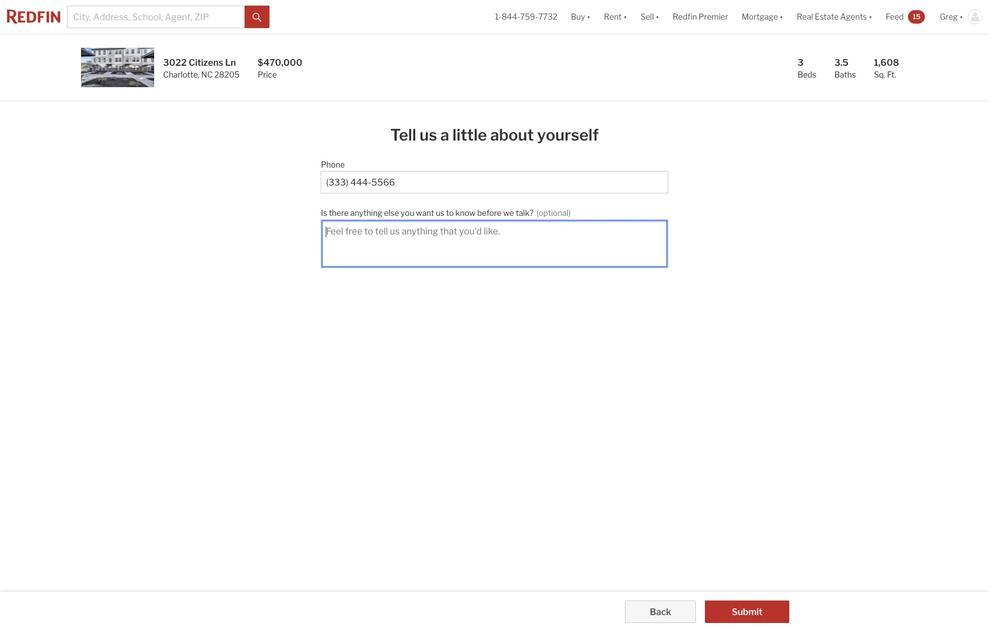 Task type: locate. For each thing, give the bounding box(es) containing it.
tell
[[390, 126, 417, 145]]

▾ for rent ▾
[[624, 12, 627, 22]]

price
[[258, 70, 277, 79]]

▾ right agents
[[869, 12, 873, 22]]

3022
[[163, 57, 187, 68]]

rent ▾
[[604, 12, 627, 22]]

5 ▾ from the left
[[869, 12, 873, 22]]

real estate agents ▾ link
[[797, 0, 873, 34]]

▾ inside mortgage ▾ dropdown button
[[780, 12, 784, 22]]

City, Address, School, Agent, ZIP search field
[[67, 6, 245, 28]]

3.5
[[835, 57, 849, 68]]

759-
[[520, 12, 538, 22]]

15
[[913, 12, 921, 21]]

▾ right greg
[[960, 12, 964, 22]]

back button
[[626, 601, 696, 624]]

28205
[[214, 70, 240, 79]]

Phone telephone field
[[326, 177, 663, 188]]

to
[[446, 208, 454, 218]]

▾ inside sell ▾ dropdown button
[[656, 12, 660, 22]]

sell ▾ button
[[634, 0, 666, 34]]

real estate agents ▾ button
[[790, 0, 880, 34]]

us
[[420, 126, 437, 145], [436, 208, 445, 218]]

4 ▾ from the left
[[780, 12, 784, 22]]

charlotte
[[163, 70, 198, 79]]

us left to
[[436, 208, 445, 218]]

tell us a little about yourself
[[390, 126, 599, 145]]

greg
[[940, 12, 958, 22]]

▾ inside buy ▾ dropdown button
[[587, 12, 591, 22]]

us left a
[[420, 126, 437, 145]]

rent ▾ button
[[604, 0, 627, 34]]

phone
[[321, 160, 345, 169]]

▾ for mortgage ▾
[[780, 12, 784, 22]]

▾ right "rent"
[[624, 12, 627, 22]]

talk?
[[516, 208, 534, 218]]

real estate agents ▾
[[797, 12, 873, 22]]

3 beds
[[798, 57, 817, 79]]

mortgage
[[742, 12, 778, 22]]

back
[[650, 607, 672, 618]]

$470,000
[[258, 57, 303, 68]]

▾ for greg ▾
[[960, 12, 964, 22]]

about
[[491, 126, 534, 145]]

3 ▾ from the left
[[656, 12, 660, 22]]

yourself
[[537, 126, 599, 145]]

mortgage ▾
[[742, 12, 784, 22]]

1 vertical spatial us
[[436, 208, 445, 218]]

beds
[[798, 70, 817, 79]]

▾ right buy
[[587, 12, 591, 22]]

is there anything else you want us to know before we talk? element
[[321, 203, 663, 220]]

want
[[416, 208, 434, 218]]

2 ▾ from the left
[[624, 12, 627, 22]]

▾ right mortgage
[[780, 12, 784, 22]]

redfin
[[673, 12, 697, 22]]

▾ right sell
[[656, 12, 660, 22]]

,
[[198, 70, 200, 79]]

sell
[[641, 12, 654, 22]]

real
[[797, 12, 813, 22]]

submit search image
[[253, 13, 262, 22]]

a
[[441, 126, 449, 145]]

▾
[[587, 12, 591, 22], [624, 12, 627, 22], [656, 12, 660, 22], [780, 12, 784, 22], [869, 12, 873, 22], [960, 12, 964, 22]]

mortgage ▾ button
[[742, 0, 784, 34]]

rent
[[604, 12, 622, 22]]

buy ▾ button
[[571, 0, 591, 34]]

6 ▾ from the left
[[960, 12, 964, 22]]

▾ inside rent ▾ dropdown button
[[624, 12, 627, 22]]

know
[[456, 208, 476, 218]]

is there anything else you want us to know before we talk?
[[321, 208, 534, 218]]

1 ▾ from the left
[[587, 12, 591, 22]]

$470,000 price
[[258, 57, 303, 79]]



Task type: vqa. For each thing, say whether or not it's contained in the screenshot.
"▾" for Buy ▾
yes



Task type: describe. For each thing, give the bounding box(es) containing it.
redfin premier button
[[666, 0, 735, 34]]

submit
[[732, 607, 763, 618]]

there
[[329, 208, 349, 218]]

ln
[[225, 57, 236, 68]]

1,608 sq. ft.
[[874, 57, 900, 79]]

7732
[[538, 12, 558, 22]]

you
[[401, 208, 414, 218]]

844-
[[502, 12, 520, 22]]

citizens
[[189, 57, 223, 68]]

1-
[[495, 12, 502, 22]]

buy
[[571, 12, 585, 22]]

buy ▾
[[571, 12, 591, 22]]

3022 citizens ln charlotte , nc 28205
[[163, 57, 240, 79]]

sq.
[[874, 70, 886, 79]]

nc
[[201, 70, 213, 79]]

redfin premier
[[673, 12, 729, 22]]

we
[[503, 208, 514, 218]]

1-844-759-7732
[[495, 12, 558, 22]]

1,608
[[874, 57, 900, 68]]

little
[[453, 126, 487, 145]]

▾ for sell ▾
[[656, 12, 660, 22]]

buy ▾ button
[[564, 0, 598, 34]]

feed
[[886, 12, 904, 22]]

1-844-759-7732 link
[[495, 12, 558, 22]]

sell ▾ button
[[641, 0, 660, 34]]

ft.
[[888, 70, 897, 79]]

sell ▾
[[641, 12, 660, 22]]

is
[[321, 208, 327, 218]]

Is there anything else you want us to know before we talk? text field
[[326, 226, 663, 263]]

greg ▾
[[940, 12, 964, 22]]

estate
[[815, 12, 839, 22]]

0 vertical spatial us
[[420, 126, 437, 145]]

agents
[[841, 12, 867, 22]]

▾ for buy ▾
[[587, 12, 591, 22]]

▾ inside "real estate agents ▾" link
[[869, 12, 873, 22]]

mortgage ▾ button
[[735, 0, 790, 34]]

submit button
[[705, 601, 790, 624]]

else
[[384, 208, 399, 218]]

before
[[477, 208, 502, 218]]

phone. required field. element
[[321, 154, 663, 171]]

3.5 baths
[[835, 57, 856, 79]]

3
[[798, 57, 804, 68]]

anything
[[351, 208, 383, 218]]

premier
[[699, 12, 729, 22]]

baths
[[835, 70, 856, 79]]

rent ▾ button
[[598, 0, 634, 34]]



